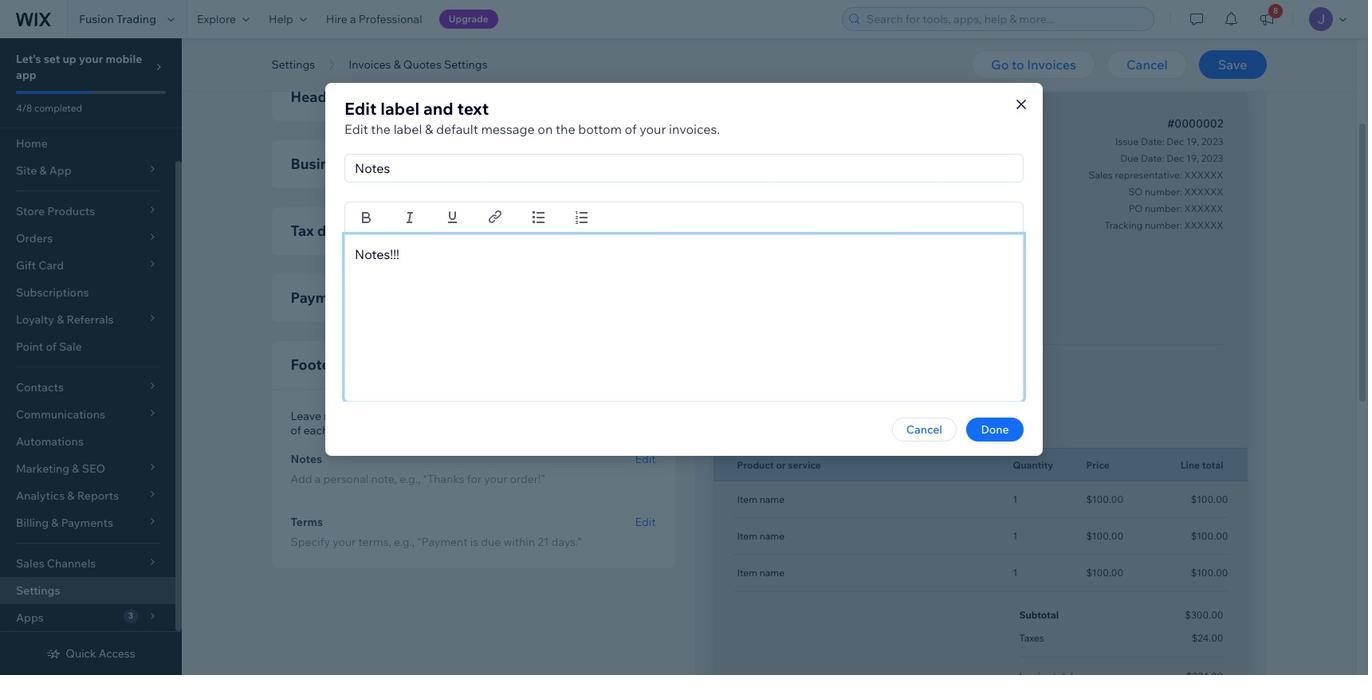 Task type: locate. For each thing, give the bounding box(es) containing it.
1 horizontal spatial &
[[425, 121, 434, 137]]

2 vertical spatial item name
[[738, 567, 785, 579]]

2 vertical spatial item
[[738, 567, 758, 579]]

header
[[291, 88, 341, 106]]

invoices. up notes field
[[669, 121, 721, 137]]

date: right issue
[[1142, 136, 1165, 148]]

0 horizontal spatial or
[[355, 409, 366, 424]]

0 vertical spatial of
[[625, 121, 637, 137]]

0 vertical spatial item
[[738, 494, 758, 506]]

0 vertical spatial name
[[760, 494, 785, 506]]

edit for text
[[345, 98, 377, 118]]

2 number: from the top
[[1146, 203, 1183, 215]]

1 vertical spatial on
[[538, 121, 553, 137]]

quantity
[[1014, 459, 1054, 471]]

1 vertical spatial each
[[304, 424, 329, 438]]

settings for settings link
[[16, 584, 60, 598]]

invoices right to
[[1028, 57, 1077, 73]]

1 vertical spatial 19,
[[1187, 152, 1200, 164]]

1 horizontal spatial cancel
[[1127, 57, 1168, 73]]

footer
[[291, 356, 336, 374]]

for right "thanks
[[467, 472, 482, 487]]

default down text
[[436, 121, 478, 137]]

save
[[1219, 57, 1248, 73]]

1 xxxxxx from the top
[[1185, 169, 1224, 181]]

a right hire at the left of page
[[350, 12, 356, 26]]

edit specify your terms, e.g., "payment is due within 21 days."
[[291, 515, 656, 550]]

0 vertical spatial e.g.,
[[400, 472, 421, 487]]

1 vertical spatial for
[[467, 472, 482, 487]]

fusion
[[79, 12, 114, 26]]

1 vertical spatial invoices.
[[669, 121, 721, 137]]

bottom inside leave notes or terms for your customers that will appear at the bottom of each invoice.
[[617, 409, 655, 424]]

of up notes field
[[625, 121, 637, 137]]

notes for footer
[[339, 356, 378, 374]]

done
[[982, 422, 1010, 437]]

2 dec from the top
[[1167, 152, 1185, 164]]

1 horizontal spatial each
[[439, 37, 467, 53]]

2 horizontal spatial settings
[[444, 57, 488, 72]]

dec down the #0000002
[[1167, 136, 1185, 148]]

0 vertical spatial and
[[515, 37, 537, 53]]

edit
[[540, 37, 564, 53]]

2 horizontal spatial of
[[625, 121, 637, 137]]

2 vertical spatial &
[[425, 121, 434, 137]]

automations link
[[0, 428, 176, 456]]

on right message
[[538, 121, 553, 137]]

1 date: from the top
[[1142, 136, 1165, 148]]

bottom for text
[[579, 121, 622, 137]]

the for text
[[556, 121, 576, 137]]

your left "terms,"
[[333, 535, 356, 550]]

$100.00
[[1087, 494, 1124, 506], [1192, 494, 1229, 506], [1087, 531, 1124, 542], [1192, 531, 1229, 542], [1087, 567, 1124, 579], [1192, 567, 1229, 579]]

all
[[860, 37, 874, 53]]

2 vertical spatial of
[[291, 424, 301, 438]]

on up quotes
[[421, 37, 436, 53]]

3 item from the top
[[738, 567, 758, 579]]

issued
[[877, 37, 915, 53]]

0 horizontal spatial invoices
[[349, 57, 391, 72]]

each inside leave notes or terms for your customers that will appear at the bottom of each invoice.
[[304, 424, 329, 438]]

0 horizontal spatial will
[[526, 409, 543, 424]]

will right that
[[526, 409, 543, 424]]

0 vertical spatial default
[[596, 37, 638, 53]]

2023
[[1202, 136, 1224, 148], [1202, 152, 1224, 164]]

the down details
[[371, 121, 391, 137]]

0 vertical spatial on
[[421, 37, 436, 53]]

cancel button left done
[[893, 418, 957, 442]]

3 number: from the top
[[1146, 219, 1183, 231]]

& down quotes
[[425, 121, 434, 137]]

number: right tracking
[[1146, 219, 1183, 231]]

customers
[[445, 409, 500, 424]]

professional
[[359, 12, 423, 26]]

1 vertical spatial name
[[760, 531, 785, 542]]

1 vertical spatial a
[[315, 472, 321, 487]]

1 vertical spatial default
[[436, 121, 478, 137]]

of
[[625, 121, 637, 137], [46, 340, 57, 354], [291, 424, 301, 438]]

0 vertical spatial 19,
[[1187, 136, 1200, 148]]

1 horizontal spatial will
[[801, 37, 820, 53]]

cancel button up the #0000002
[[1108, 50, 1188, 79]]

explore
[[197, 12, 236, 26]]

hire a professional
[[326, 12, 423, 26]]

terms
[[291, 515, 323, 530]]

0 horizontal spatial on
[[421, 37, 436, 53]]

product
[[738, 459, 774, 471]]

or left terms
[[355, 409, 366, 424]]

0 horizontal spatial &
[[394, 57, 401, 72]]

the right at
[[597, 409, 614, 424]]

1 edit button from the top
[[635, 452, 656, 467]]

1 number: from the top
[[1146, 186, 1183, 198]]

cancel button
[[1108, 50, 1188, 79], [893, 418, 957, 442]]

1 horizontal spatial default
[[596, 37, 638, 53]]

& left future
[[918, 37, 926, 53]]

0 vertical spatial cancel button
[[1108, 50, 1188, 79]]

2 horizontal spatial the
[[597, 409, 614, 424]]

2 vertical spatial number:
[[1146, 219, 1183, 231]]

service
[[788, 459, 822, 471]]

1 vertical spatial item name
[[738, 531, 785, 542]]

tax display
[[291, 222, 367, 240]]

or left service
[[777, 459, 786, 471]]

default inside edit label and text edit the label & default message on the bottom of your invoices.
[[436, 121, 478, 137]]

& down the appears
[[394, 57, 401, 72]]

0 vertical spatial date:
[[1142, 136, 1165, 148]]

specify
[[291, 535, 330, 550]]

the
[[371, 121, 391, 137], [556, 121, 576, 137], [597, 409, 614, 424]]

date: up representative:
[[1142, 152, 1165, 164]]

received
[[362, 289, 421, 307]]

1 vertical spatial 2023
[[1202, 152, 1224, 164]]

trading
[[116, 12, 156, 26]]

of for label
[[625, 121, 637, 137]]

tax
[[291, 222, 314, 240]]

number: down representative:
[[1146, 186, 1183, 198]]

your right edit on the top
[[567, 37, 593, 53]]

number: right po at top right
[[1146, 203, 1183, 215]]

0 vertical spatial cancel
[[1127, 57, 1168, 73]]

due
[[1121, 152, 1139, 164]]

bottom inside edit label and text edit the label & default message on the bottom of your invoices.
[[579, 121, 622, 137]]

cancel up the #0000002
[[1127, 57, 1168, 73]]

0 horizontal spatial cancel button
[[893, 418, 957, 442]]

dec
[[1167, 136, 1185, 148], [1167, 152, 1185, 164]]

your left "order!""
[[484, 472, 508, 487]]

of up notes
[[291, 424, 301, 438]]

& inside button
[[394, 57, 401, 72]]

1 horizontal spatial a
[[350, 12, 356, 26]]

0 horizontal spatial for
[[402, 409, 416, 424]]

cancel
[[1127, 57, 1168, 73], [907, 422, 943, 437]]

default left email. on the top left of the page
[[596, 37, 638, 53]]

0 horizontal spatial and
[[424, 98, 454, 118]]

& inside edit label and text edit the label & default message on the bottom of your invoices.
[[425, 121, 434, 137]]

1 vertical spatial and
[[424, 98, 454, 118]]

e.g., inside edit add a personal note, e.g., "thanks for your order!"
[[400, 472, 421, 487]]

and left text
[[424, 98, 454, 118]]

days."
[[552, 535, 582, 550]]

default
[[596, 37, 638, 53], [436, 121, 478, 137]]

1 vertical spatial item
[[738, 531, 758, 542]]

issue
[[1116, 136, 1139, 148]]

3 name from the top
[[760, 567, 785, 579]]

0 horizontal spatial settings
[[16, 584, 60, 598]]

3 xxxxxx from the top
[[1185, 203, 1224, 215]]

2 vertical spatial name
[[760, 567, 785, 579]]

8 button
[[1250, 0, 1285, 38]]

invoices & quotes settings
[[349, 57, 488, 72]]

email.
[[641, 37, 676, 53]]

will right here
[[801, 37, 820, 53]]

edit
[[345, 98, 377, 118], [345, 121, 368, 137], [635, 452, 656, 467], [635, 515, 656, 530]]

of inside leave notes or terms for your customers that will appear at the bottom of each invoice.
[[291, 424, 301, 438]]

1 horizontal spatial settings
[[272, 57, 315, 72]]

e.g.,
[[400, 472, 421, 487], [394, 535, 415, 550]]

0 vertical spatial edit button
[[635, 452, 656, 467]]

business
[[291, 155, 352, 173]]

0 vertical spatial each
[[439, 37, 467, 53]]

leave
[[291, 409, 321, 424]]

upgrade button
[[439, 10, 498, 29]]

0 horizontal spatial of
[[46, 340, 57, 354]]

product or service
[[738, 459, 822, 471]]

hire
[[326, 12, 348, 26]]

for
[[402, 409, 416, 424], [467, 472, 482, 487]]

let's set up your mobile app
[[16, 52, 142, 82]]

up
[[63, 52, 76, 66]]

1 vertical spatial bottom
[[617, 409, 655, 424]]

0 vertical spatial or
[[355, 409, 366, 424]]

notes inside leave notes or terms for your customers that will appear at the bottom of each invoice.
[[324, 409, 353, 424]]

total
[[1203, 459, 1224, 471]]

0 horizontal spatial a
[[315, 472, 321, 487]]

edit inside edit specify your terms, e.g., "payment is due within 21 days."
[[635, 515, 656, 530]]

quotes
[[404, 57, 442, 72]]

order!"
[[510, 472, 545, 487]]

payments
[[291, 289, 359, 307]]

1 horizontal spatial invoices
[[1028, 57, 1077, 73]]

header details
[[291, 88, 391, 106]]

0 horizontal spatial each
[[304, 424, 329, 438]]

and inside edit label and text edit the label & default message on the bottom of your invoices.
[[424, 98, 454, 118]]

0 horizontal spatial invoices.
[[669, 121, 721, 137]]

edit inside edit add a personal note, e.g., "thanks for your order!"
[[635, 452, 656, 467]]

1 horizontal spatial of
[[291, 424, 301, 438]]

0 vertical spatial bottom
[[579, 121, 622, 137]]

2 horizontal spatial &
[[918, 37, 926, 53]]

edit for terms,
[[635, 515, 656, 530]]

your up notes field
[[640, 121, 667, 137]]

each
[[439, 37, 467, 53], [304, 424, 329, 438]]

subtotal
[[1020, 610, 1059, 621]]

0 vertical spatial will
[[801, 37, 820, 53]]

1 vertical spatial date:
[[1142, 152, 1165, 164]]

settings inside "button"
[[272, 57, 315, 72]]

1 item name from the top
[[738, 494, 785, 506]]

0 vertical spatial dec
[[1167, 136, 1185, 148]]

your left customers
[[419, 409, 442, 424]]

2 item name from the top
[[738, 531, 785, 542]]

1 vertical spatial &
[[394, 57, 401, 72]]

2 vertical spatial 1
[[1014, 567, 1018, 579]]

and left edit on the top
[[515, 37, 537, 53]]

add
[[291, 472, 312, 487]]

2 item from the top
[[738, 531, 758, 542]]

notes right 'footer'
[[339, 356, 378, 374]]

for right terms
[[402, 409, 416, 424]]

1 vertical spatial number:
[[1146, 203, 1183, 215]]

Search for tools, apps, help & more... field
[[862, 8, 1150, 30]]

invoices. up go
[[968, 37, 1019, 53]]

e.g., right "terms,"
[[394, 535, 415, 550]]

info
[[355, 155, 382, 173]]

1 name from the top
[[760, 494, 785, 506]]

dec up representative:
[[1167, 152, 1185, 164]]

text
[[458, 98, 489, 118]]

subscriptions link
[[0, 279, 176, 306]]

1 vertical spatial 1
[[1014, 531, 1018, 542]]

0 vertical spatial for
[[402, 409, 416, 424]]

Notes field
[[350, 154, 1019, 181]]

1
[[1014, 494, 1018, 506], [1014, 531, 1018, 542], [1014, 567, 1018, 579]]

e.g., right the note,
[[400, 472, 421, 487]]

the inside leave notes or terms for your customers that will appear at the bottom of each invoice.
[[597, 409, 614, 424]]

0 vertical spatial item name
[[738, 494, 785, 506]]

notes right leave
[[324, 409, 353, 424]]

0 vertical spatial notes
[[339, 356, 378, 374]]

settings inside the sidebar element
[[16, 584, 60, 598]]

0 vertical spatial a
[[350, 12, 356, 26]]

1 horizontal spatial cancel button
[[1108, 50, 1188, 79]]

0 vertical spatial 2023
[[1202, 136, 1224, 148]]

1 vertical spatial e.g.,
[[394, 535, 415, 550]]

each down upgrade button
[[439, 37, 467, 53]]

"payment
[[418, 535, 468, 550]]

line total
[[1181, 459, 1224, 471]]

1 vertical spatial of
[[46, 340, 57, 354]]

1 vertical spatial notes
[[324, 409, 353, 424]]

on
[[421, 37, 436, 53], [538, 121, 553, 137]]

&
[[918, 37, 926, 53], [394, 57, 401, 72], [425, 121, 434, 137]]

0 vertical spatial label
[[381, 98, 420, 118]]

for inside edit add a personal note, e.g., "thanks for your order!"
[[467, 472, 482, 487]]

21
[[538, 535, 549, 550]]

1 horizontal spatial for
[[467, 472, 482, 487]]

is
[[471, 535, 479, 550]]

invoice.
[[331, 424, 370, 438]]

1 vertical spatial label
[[394, 121, 422, 137]]

1 vertical spatial edit button
[[635, 515, 656, 530]]

of inside edit label and text edit the label & default message on the bottom of your invoices.
[[625, 121, 637, 137]]

4/8
[[16, 102, 32, 114]]

your inside edit add a personal note, e.g., "thanks for your order!"
[[484, 472, 508, 487]]

the right message
[[556, 121, 576, 137]]

within
[[504, 535, 535, 550]]

invoices down what
[[349, 57, 391, 72]]

0 vertical spatial invoices.
[[968, 37, 1019, 53]]

to
[[1012, 57, 1025, 73]]

date:
[[1142, 136, 1165, 148], [1142, 152, 1165, 164]]

cancel for cancel button to the bottom
[[907, 422, 943, 437]]

1 horizontal spatial the
[[556, 121, 576, 137]]

cancel left done
[[907, 422, 943, 437]]

a right add
[[315, 472, 321, 487]]

2 19, from the top
[[1187, 152, 1200, 164]]

0 vertical spatial 1
[[1014, 494, 1018, 506]]

of left "sale"
[[46, 340, 57, 354]]

1 horizontal spatial invoices.
[[968, 37, 1019, 53]]

0 vertical spatial number:
[[1146, 186, 1183, 198]]

item
[[738, 494, 758, 506], [738, 531, 758, 542], [738, 567, 758, 579]]

0 horizontal spatial default
[[436, 121, 478, 137]]

2 1 from the top
[[1014, 531, 1018, 542]]

1 vertical spatial dec
[[1167, 152, 1185, 164]]

your right up
[[79, 52, 103, 66]]

each up notes
[[304, 424, 329, 438]]

1 horizontal spatial or
[[777, 459, 786, 471]]

1 vertical spatial cancel
[[907, 422, 943, 437]]

1 vertical spatial will
[[526, 409, 543, 424]]

your inside let's set up your mobile app
[[79, 52, 103, 66]]

$24.00
[[1192, 633, 1224, 645]]

0 horizontal spatial cancel
[[907, 422, 943, 437]]

1 horizontal spatial on
[[538, 121, 553, 137]]



Task type: vqa. For each thing, say whether or not it's contained in the screenshot.
Image button
no



Task type: describe. For each thing, give the bounding box(es) containing it.
that
[[502, 409, 523, 424]]

4 xxxxxx from the top
[[1185, 219, 1224, 231]]

invoices. inside edit label and text edit the label & default message on the bottom of your invoices.
[[669, 121, 721, 137]]

your inside edit label and text edit the label & default message on the bottom of your invoices.
[[640, 121, 667, 137]]

settings inside button
[[444, 57, 488, 72]]

quick
[[66, 647, 96, 661]]

cancel for the topmost cancel button
[[1127, 57, 1168, 73]]

edit for personal
[[635, 452, 656, 467]]

1 dec from the top
[[1167, 136, 1185, 148]]

2 xxxxxx from the top
[[1185, 186, 1224, 198]]

what
[[338, 37, 367, 53]]

sales
[[1089, 169, 1114, 181]]

your inside edit specify your terms, e.g., "payment is due within 21 days."
[[333, 535, 356, 550]]

set
[[44, 52, 60, 66]]

will inside leave notes or terms for your customers that will appear at the bottom of each invoice.
[[526, 409, 543, 424]]

access
[[99, 647, 135, 661]]

tracking
[[1105, 219, 1143, 231]]

let's
[[16, 52, 41, 66]]

app
[[16, 68, 37, 82]]

go to invoices button
[[973, 50, 1096, 79]]

point
[[16, 340, 43, 354]]

4/8 completed
[[16, 102, 82, 114]]

Notes!!! text field
[[345, 234, 1024, 402]]

1 19, from the top
[[1187, 136, 1200, 148]]

go
[[992, 57, 1009, 73]]

123
[[1024, 266, 1039, 278]]

automations
[[16, 435, 84, 449]]

customer
[[738, 393, 782, 405]]

display
[[317, 222, 367, 240]]

so
[[1129, 186, 1143, 198]]

sale
[[59, 340, 82, 354]]

made
[[735, 37, 768, 53]]

settings for settings "button"
[[272, 57, 315, 72]]

notes for leave
[[324, 409, 353, 424]]

due
[[481, 535, 501, 550]]

quick access
[[66, 647, 135, 661]]

sidebar element
[[0, 38, 182, 676]]

home
[[16, 136, 48, 151]]

point of sale link
[[0, 333, 176, 361]]

customer address
[[738, 393, 819, 405]]

#0000002
[[1168, 116, 1224, 131]]

price
[[1087, 459, 1110, 471]]

"thanks
[[423, 472, 465, 487]]

details
[[344, 88, 391, 106]]

1 vertical spatial cancel button
[[893, 418, 957, 442]]

2 name from the top
[[760, 531, 785, 542]]

0 vertical spatial &
[[918, 37, 926, 53]]

0 horizontal spatial the
[[371, 121, 391, 137]]

for inside leave notes or terms for your customers that will appear at the bottom of each invoice.
[[402, 409, 416, 424]]

business info
[[291, 155, 382, 173]]

future
[[929, 37, 965, 53]]

1 1 from the top
[[1014, 494, 1018, 506]]

appears
[[370, 37, 418, 53]]

your inside leave notes or terms for your customers that will appear at the bottom of each invoice.
[[419, 409, 442, 424]]

taxes
[[1020, 633, 1045, 645]]

e.g., inside edit specify your terms, e.g., "payment is due within 21 days."
[[394, 535, 415, 550]]

appear
[[545, 409, 582, 424]]

notes
[[291, 452, 323, 467]]

1 vertical spatial or
[[777, 459, 786, 471]]

done button
[[967, 418, 1024, 442]]

of for notes
[[291, 424, 301, 438]]

on inside edit label and text edit the label & default message on the bottom of your invoices.
[[538, 121, 553, 137]]

completed
[[34, 102, 82, 114]]

notes!!!
[[355, 246, 400, 262]]

address
[[784, 393, 819, 405]]

1 horizontal spatial and
[[515, 37, 537, 53]]

bottom for terms
[[617, 409, 655, 424]]

at
[[584, 409, 595, 424]]

footer notes
[[291, 356, 378, 374]]

home link
[[0, 130, 176, 157]]

3 item name from the top
[[738, 567, 785, 579]]

leave notes or terms for your customers that will appear at the bottom of each invoice.
[[291, 409, 655, 438]]

of inside the sidebar element
[[46, 340, 57, 354]]

representative:
[[1116, 169, 1183, 181]]

here
[[771, 37, 798, 53]]

2 edit button from the top
[[635, 515, 656, 530]]

2 date: from the top
[[1142, 152, 1165, 164]]

po
[[1129, 203, 1143, 215]]

go to invoices
[[992, 57, 1077, 73]]

save button
[[1200, 50, 1267, 79]]

terms,
[[359, 535, 392, 550]]

upgrade
[[449, 13, 489, 25]]

settings link
[[0, 578, 176, 605]]

help
[[269, 12, 293, 26]]

help button
[[259, 0, 317, 38]]

changes
[[679, 37, 732, 53]]

8
[[1274, 6, 1279, 16]]

$300.00
[[1186, 610, 1224, 621]]

affect
[[823, 37, 858, 53]]

customize what appears on each invoice and edit your default email. changes made here will affect all issued & future invoices.
[[272, 37, 1019, 53]]

a inside edit add a personal note, e.g., "thanks for your order!"
[[315, 472, 321, 487]]

edit add a personal note, e.g., "thanks for your order!"
[[291, 452, 656, 487]]

the for terms
[[597, 409, 614, 424]]

3 1 from the top
[[1014, 567, 1018, 579]]

1 2023 from the top
[[1202, 136, 1224, 148]]

payments received
[[291, 289, 421, 307]]

line
[[1181, 459, 1201, 471]]

invoice
[[470, 37, 512, 53]]

fusion trading
[[79, 12, 156, 26]]

siren:
[[990, 266, 1022, 278]]

terms
[[369, 409, 399, 424]]

1 item from the top
[[738, 494, 758, 506]]

or inside leave notes or terms for your customers that will appear at the bottom of each invoice.
[[355, 409, 366, 424]]

2 2023 from the top
[[1202, 152, 1224, 164]]

edit label and text edit the label & default message on the bottom of your invoices.
[[345, 98, 721, 137]]

personal
[[324, 472, 369, 487]]



